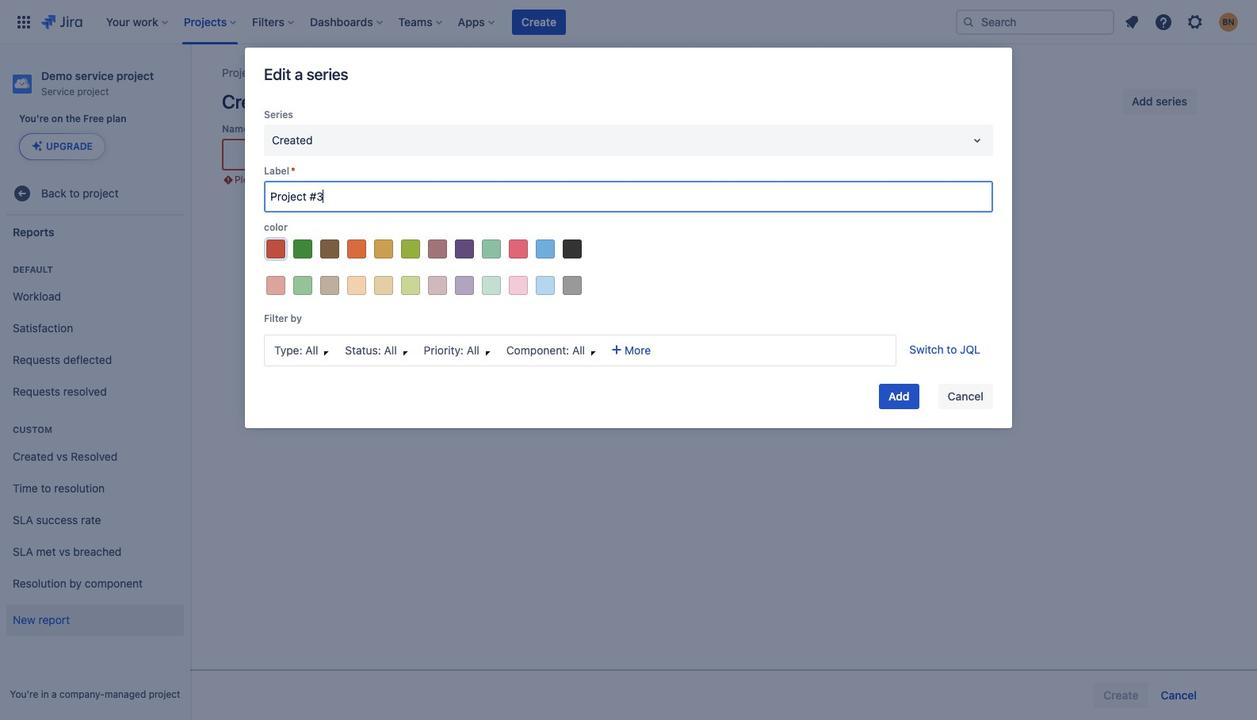 Task type: describe. For each thing, give the bounding box(es) containing it.
light taupe image
[[428, 276, 447, 295]]

requests for requests deflected
[[13, 353, 60, 366]]

create for create
[[522, 15, 557, 28]]

color
[[264, 221, 288, 233]]

created vs resolved
[[13, 449, 118, 463]]

in
[[41, 688, 49, 700]]

plan
[[107, 113, 127, 125]]

2 vertical spatial a
[[52, 688, 57, 700]]

more
[[625, 343, 651, 357]]

light brown image
[[320, 276, 339, 295]]

deflected
[[63, 353, 112, 366]]

met
[[36, 545, 56, 558]]

time to resolution link
[[6, 473, 184, 504]]

add series
[[1133, 94, 1188, 108]]

filter by
[[264, 312, 302, 324]]

rate
[[81, 513, 101, 526]]

sla success rate link
[[6, 504, 184, 536]]

satisfaction link
[[6, 313, 184, 344]]

light green image
[[293, 276, 313, 295]]

create report
[[222, 90, 332, 113]]

report for create report
[[281, 90, 332, 113]]

create banner
[[0, 0, 1258, 44]]

sla for sla met vs breached
[[13, 545, 33, 558]]

resolution by component
[[13, 576, 143, 590]]

label *
[[264, 165, 296, 177]]

component
[[85, 576, 143, 590]]

managed
[[105, 688, 146, 700]]

demo for demo service project
[[283, 66, 313, 79]]

service for demo service project service project
[[75, 69, 114, 82]]

1 vertical spatial vs
[[59, 545, 70, 558]]

dark orange image
[[347, 240, 366, 259]]

priority:
[[424, 343, 464, 357]]

breached
[[73, 545, 122, 558]]

custom group
[[6, 408, 184, 604]]

project up free
[[77, 86, 109, 98]]

requests deflected link
[[6, 344, 184, 376]]

light red image
[[267, 276, 286, 295]]

back to project link
[[6, 178, 184, 209]]

created for created vs resolved
[[13, 449, 53, 463]]

light olive green image
[[401, 276, 420, 295]]

report for new report
[[39, 613, 70, 626]]

resolved
[[63, 384, 107, 398]]

back
[[41, 186, 66, 200]]

priority: all
[[424, 343, 480, 357]]

custom
[[13, 424, 52, 435]]

new report
[[13, 613, 70, 626]]

edit a series
[[264, 65, 349, 83]]

series inside dialog
[[307, 65, 349, 83]]

projects
[[222, 66, 264, 79]]

new report link
[[6, 604, 184, 636]]

cancel for cancel button to the left
[[948, 389, 984, 403]]

search image
[[963, 15, 976, 28]]

series element
[[264, 125, 994, 156]]

component: all
[[507, 343, 585, 357]]

time to resolution
[[13, 481, 105, 495]]

edit
[[264, 65, 291, 83]]

all for status: all
[[384, 343, 397, 357]]

0 horizontal spatial cancel button
[[939, 384, 994, 409]]

please give this report a name
[[235, 174, 370, 186]]

light pink image
[[509, 276, 528, 295]]

switch to jql
[[910, 343, 981, 356]]

cancel for bottom cancel button
[[1162, 688, 1198, 702]]

dark blue image
[[536, 240, 555, 259]]

to for project
[[69, 186, 80, 200]]

resolution by component link
[[6, 568, 184, 600]]

default group
[[6, 247, 184, 412]]

add button
[[880, 384, 920, 409]]

light blue image
[[536, 276, 555, 295]]

demo service project link
[[283, 63, 392, 82]]

filter
[[264, 312, 288, 324]]

Search field
[[957, 9, 1115, 35]]

sla for sla success rate
[[13, 513, 33, 526]]

all for priority: all
[[467, 343, 480, 357]]

status: all
[[345, 343, 397, 357]]

reports
[[13, 225, 54, 238]]

create button
[[512, 9, 566, 35]]

light purple image
[[455, 276, 474, 295]]

light orange image
[[347, 276, 366, 295]]

resolved
[[71, 449, 118, 463]]

new report group
[[6, 600, 184, 641]]

service
[[41, 86, 75, 98]]

open image
[[968, 131, 988, 150]]

Name field
[[224, 140, 411, 169]]

type: all
[[274, 343, 318, 357]]

satisfaction
[[13, 321, 73, 334]]

dark brown image
[[320, 240, 339, 259]]

requests deflected
[[13, 353, 112, 366]]

name
[[222, 123, 249, 135]]



Task type: locate. For each thing, give the bounding box(es) containing it.
1 vertical spatial created
[[13, 449, 53, 463]]

service up free
[[75, 69, 114, 82]]

component:
[[507, 343, 570, 357]]

by
[[291, 312, 302, 324], [69, 576, 82, 590]]

add inside the edit a series dialog
[[889, 389, 910, 403]]

time
[[13, 481, 38, 495]]

create for create report
[[222, 90, 277, 113]]

0 horizontal spatial add
[[889, 389, 910, 403]]

you're left in
[[10, 688, 38, 700]]

created inside series element
[[272, 133, 313, 147]]

project right back
[[83, 186, 119, 200]]

created vs resolved link
[[6, 441, 184, 473]]

created down 'custom' on the bottom left of page
[[13, 449, 53, 463]]

project up plan
[[116, 69, 154, 82]]

you're on the free plan
[[19, 113, 127, 125]]

demo up "create report"
[[283, 66, 313, 79]]

0 vertical spatial cancel button
[[939, 384, 994, 409]]

0 vertical spatial series
[[307, 65, 349, 83]]

more button
[[606, 338, 658, 363]]

workload link
[[6, 281, 184, 313]]

*
[[291, 165, 296, 177]]

requests
[[13, 353, 60, 366], [13, 384, 60, 398]]

to right time on the left of page
[[41, 481, 51, 495]]

vs
[[56, 449, 68, 463], [59, 545, 70, 558]]

by for resolution
[[69, 576, 82, 590]]

to left jql
[[947, 343, 958, 356]]

please
[[235, 174, 264, 186]]

light teal image
[[482, 276, 501, 295]]

you're for you're on the free plan
[[19, 113, 49, 125]]

workload
[[13, 289, 61, 303]]

all right component:
[[573, 343, 585, 357]]

0 vertical spatial by
[[291, 312, 302, 324]]

add for add series
[[1133, 94, 1154, 108]]

by inside custom group
[[69, 576, 82, 590]]

report inside group
[[39, 613, 70, 626]]

project
[[356, 66, 392, 79], [116, 69, 154, 82], [77, 86, 109, 98], [83, 186, 119, 200], [149, 688, 180, 700]]

all right priority:
[[467, 343, 480, 357]]

0 horizontal spatial cancel
[[948, 389, 984, 403]]

1 vertical spatial series
[[1157, 94, 1188, 108]]

dark olive green image
[[401, 240, 420, 259]]

0 vertical spatial a
[[295, 65, 303, 83]]

sla met vs breached link
[[6, 536, 184, 568]]

grey image
[[563, 276, 582, 295]]

projects link
[[222, 63, 264, 82]]

demo
[[283, 66, 313, 79], [41, 69, 72, 82]]

0 vertical spatial you're
[[19, 113, 49, 125]]

0 vertical spatial create
[[522, 15, 557, 28]]

demo inside demo service project service project
[[41, 69, 72, 82]]

project for demo service project service project
[[116, 69, 154, 82]]

give
[[267, 174, 286, 186]]

None field
[[266, 182, 992, 211]]

1 vertical spatial report
[[307, 174, 335, 186]]

0 vertical spatial requests
[[13, 353, 60, 366]]

all
[[306, 343, 318, 357], [384, 343, 397, 357], [467, 343, 480, 357], [573, 343, 585, 357]]

cancel inside the edit a series dialog
[[948, 389, 984, 403]]

you're left on
[[19, 113, 49, 125]]

by inside the edit a series dialog
[[291, 312, 302, 324]]

0 horizontal spatial created
[[13, 449, 53, 463]]

0 vertical spatial created
[[272, 133, 313, 147]]

dark pink image
[[509, 240, 528, 259]]

project right managed
[[149, 688, 180, 700]]

a right edit
[[295, 65, 303, 83]]

demo inside 'link'
[[283, 66, 313, 79]]

vs right 'met'
[[59, 545, 70, 558]]

to for resolution
[[41, 481, 51, 495]]

cancel button
[[939, 384, 994, 409], [1152, 683, 1207, 708]]

to inside group
[[41, 481, 51, 495]]

1 vertical spatial a
[[338, 174, 343, 186]]

1 horizontal spatial series
[[1157, 94, 1188, 108]]

by down sla met vs breached
[[69, 576, 82, 590]]

dark green image
[[293, 240, 313, 259]]

dark red image
[[267, 240, 286, 259]]

1 horizontal spatial by
[[291, 312, 302, 324]]

to for jql
[[947, 343, 958, 356]]

type:
[[274, 343, 303, 357]]

0 vertical spatial cancel
[[948, 389, 984, 403]]

series
[[307, 65, 349, 83], [1157, 94, 1188, 108]]

1 vertical spatial requests
[[13, 384, 60, 398]]

by right filter in the left of the page
[[291, 312, 302, 324]]

1 vertical spatial cancel button
[[1152, 683, 1207, 708]]

label
[[264, 165, 290, 177]]

error image
[[222, 174, 235, 186]]

service inside demo service project service project
[[75, 69, 114, 82]]

requests for requests resolved
[[13, 384, 60, 398]]

demo service project service project
[[41, 69, 154, 98]]

requests resolved
[[13, 384, 107, 398]]

success
[[36, 513, 78, 526]]

by for filter
[[291, 312, 302, 324]]

this
[[288, 174, 305, 186]]

jira image
[[41, 12, 82, 31], [41, 12, 82, 31]]

3 all from the left
[[467, 343, 480, 357]]

a left the name
[[338, 174, 343, 186]]

all right status:
[[384, 343, 397, 357]]

new
[[13, 613, 36, 626]]

report down edit a series
[[281, 90, 332, 113]]

a inside dialog
[[295, 65, 303, 83]]

add for add
[[889, 389, 910, 403]]

edit a series dialog
[[245, 48, 1013, 428]]

add series button
[[1123, 89, 1198, 114]]

1 horizontal spatial add
[[1133, 94, 1154, 108]]

dark taupe image
[[428, 240, 447, 259]]

0 horizontal spatial service
[[75, 69, 114, 82]]

on
[[51, 113, 63, 125]]

add
[[1133, 94, 1154, 108], [889, 389, 910, 403]]

0 horizontal spatial a
[[52, 688, 57, 700]]

1 horizontal spatial service
[[316, 66, 353, 79]]

report right this
[[307, 174, 335, 186]]

series
[[264, 109, 293, 121]]

1 vertical spatial you're
[[10, 688, 38, 700]]

switch
[[910, 343, 944, 356]]

demo for demo service project service project
[[41, 69, 72, 82]]

2 horizontal spatial to
[[947, 343, 958, 356]]

created for created
[[272, 133, 313, 147]]

4 all from the left
[[573, 343, 585, 357]]

free
[[83, 113, 104, 125]]

requests down the satisfaction
[[13, 353, 60, 366]]

1 vertical spatial sla
[[13, 545, 33, 558]]

black image
[[563, 240, 582, 259]]

requests resolved link
[[6, 376, 184, 408]]

0 horizontal spatial by
[[69, 576, 82, 590]]

you're in a company-managed project
[[10, 688, 180, 700]]

sla down time on the left of page
[[13, 513, 33, 526]]

to right back
[[69, 186, 80, 200]]

1 horizontal spatial cancel
[[1162, 688, 1198, 702]]

created down series at the top
[[272, 133, 313, 147]]

upgrade
[[46, 140, 93, 152]]

a
[[295, 65, 303, 83], [338, 174, 343, 186], [52, 688, 57, 700]]

vs up time to resolution
[[56, 449, 68, 463]]

dark teal image
[[482, 240, 501, 259]]

2 sla from the top
[[13, 545, 33, 558]]

2 requests from the top
[[13, 384, 60, 398]]

dark yellow image
[[374, 240, 393, 259]]

upgrade button
[[20, 134, 105, 159]]

0 vertical spatial to
[[69, 186, 80, 200]]

sla
[[13, 513, 33, 526], [13, 545, 33, 558]]

sla success rate
[[13, 513, 101, 526]]

1 all from the left
[[306, 343, 318, 357]]

jql
[[961, 343, 981, 356]]

0 horizontal spatial create
[[222, 90, 277, 113]]

0 vertical spatial vs
[[56, 449, 68, 463]]

none field inside the edit a series dialog
[[266, 182, 992, 211]]

service for demo service project
[[316, 66, 353, 79]]

1 sla from the top
[[13, 513, 33, 526]]

project inside 'link'
[[356, 66, 392, 79]]

2 vertical spatial to
[[41, 481, 51, 495]]

resolution
[[54, 481, 105, 495]]

1 horizontal spatial demo
[[283, 66, 313, 79]]

sla left 'met'
[[13, 545, 33, 558]]

name
[[345, 174, 370, 186]]

project right edit a series
[[356, 66, 392, 79]]

sla met vs breached
[[13, 545, 122, 558]]

0 horizontal spatial demo
[[41, 69, 72, 82]]

switch to jql link
[[910, 343, 981, 356]]

1 horizontal spatial a
[[295, 65, 303, 83]]

0 vertical spatial sla
[[13, 513, 33, 526]]

1 horizontal spatial created
[[272, 133, 313, 147]]

1 horizontal spatial to
[[69, 186, 80, 200]]

project for back to project
[[83, 186, 119, 200]]

0 horizontal spatial to
[[41, 481, 51, 495]]

the
[[66, 113, 81, 125]]

company-
[[60, 688, 105, 700]]

2 vertical spatial report
[[39, 613, 70, 626]]

1 vertical spatial to
[[947, 343, 958, 356]]

create inside button
[[522, 15, 557, 28]]

1 vertical spatial cancel
[[1162, 688, 1198, 702]]

to
[[69, 186, 80, 200], [947, 343, 958, 356], [41, 481, 51, 495]]

all right type:
[[306, 343, 318, 357]]

primary element
[[10, 0, 957, 44]]

0 horizontal spatial series
[[307, 65, 349, 83]]

0 vertical spatial add
[[1133, 94, 1154, 108]]

demo up service
[[41, 69, 72, 82]]

default
[[13, 264, 53, 274]]

a right in
[[52, 688, 57, 700]]

created
[[272, 133, 313, 147], [13, 449, 53, 463]]

2 all from the left
[[384, 343, 397, 357]]

status:
[[345, 343, 381, 357]]

requests up 'custom' on the bottom left of page
[[13, 384, 60, 398]]

2 horizontal spatial a
[[338, 174, 343, 186]]

Series text field
[[272, 132, 275, 148]]

demo service project
[[283, 66, 392, 79]]

created inside custom group
[[13, 449, 53, 463]]

1 horizontal spatial create
[[522, 15, 557, 28]]

you're for you're in a company-managed project
[[10, 688, 38, 700]]

service
[[316, 66, 353, 79], [75, 69, 114, 82]]

all for component: all
[[573, 343, 585, 357]]

to inside the edit a series dialog
[[947, 343, 958, 356]]

back to project
[[41, 186, 119, 200]]

dark purple image
[[455, 240, 474, 259]]

resolution
[[13, 576, 66, 590]]

cancel
[[948, 389, 984, 403], [1162, 688, 1198, 702]]

1 requests from the top
[[13, 353, 60, 366]]

project for demo service project
[[356, 66, 392, 79]]

you're
[[19, 113, 49, 125], [10, 688, 38, 700]]

report right new
[[39, 613, 70, 626]]

1 horizontal spatial cancel button
[[1152, 683, 1207, 708]]

1 vertical spatial by
[[69, 576, 82, 590]]

0 vertical spatial report
[[281, 90, 332, 113]]

1 vertical spatial add
[[889, 389, 910, 403]]

light yellow image
[[374, 276, 393, 295]]

service inside 'link'
[[316, 66, 353, 79]]

series inside button
[[1157, 94, 1188, 108]]

1 vertical spatial create
[[222, 90, 277, 113]]

service right edit
[[316, 66, 353, 79]]

create
[[522, 15, 557, 28], [222, 90, 277, 113]]

all for type: all
[[306, 343, 318, 357]]



Task type: vqa. For each thing, say whether or not it's contained in the screenshot.
Back
yes



